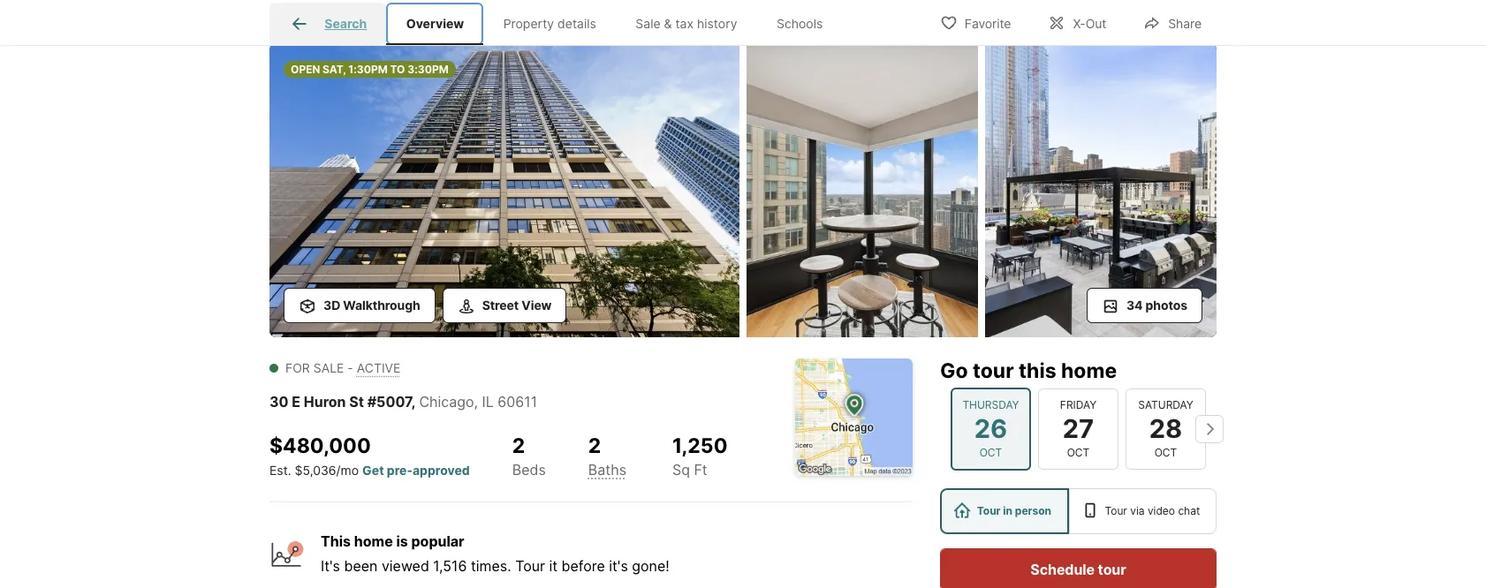 Task type: describe. For each thing, give the bounding box(es) containing it.
open sat, 1:30pm to 3:30pm
[[291, 63, 449, 76]]

3d
[[323, 298, 340, 313]]

street view button
[[442, 288, 567, 323]]

schedule tour button
[[940, 549, 1217, 589]]

photos
[[1146, 298, 1188, 313]]

1:30pm
[[348, 63, 388, 76]]

list box containing tour in person
[[940, 489, 1217, 535]]

tour via video chat option
[[1069, 489, 1217, 535]]

2 beds
[[512, 434, 546, 479]]

60611
[[498, 393, 537, 411]]

favorite button
[[925, 4, 1026, 40]]

home inside this home is popular it's been viewed 1,516 times. tour it before it's gone!
[[354, 533, 393, 550]]

schedule tour
[[1031, 561, 1126, 579]]

3:30pm
[[408, 63, 449, 76]]

walkthrough
[[343, 298, 420, 313]]

oct for 26
[[980, 446, 1002, 459]]

baths link
[[588, 461, 627, 479]]

sale & tax history tab
[[616, 3, 757, 45]]

out
[[1086, 15, 1107, 30]]

open sat, 1:30pm to 3:30pm link
[[270, 43, 740, 341]]

3d walkthrough
[[323, 298, 420, 313]]

1,516
[[433, 557, 467, 575]]

x-out
[[1073, 15, 1107, 30]]

tour for go
[[973, 359, 1014, 383]]

il
[[482, 393, 494, 411]]

-
[[348, 361, 353, 376]]

#5007
[[367, 393, 411, 411]]

&
[[664, 16, 672, 31]]

30 e huron st #5007 , chicago , il 60611
[[270, 393, 537, 411]]

details
[[558, 16, 596, 31]]

1 30 e huron st #5007, chicago, il 60611 image from the left
[[270, 43, 740, 338]]

$5,036
[[295, 463, 336, 478]]

$480,000 est. $5,036 /mo get pre-approved
[[270, 434, 470, 478]]

saturday 28 oct
[[1138, 398, 1194, 459]]

share
[[1168, 15, 1202, 30]]

in
[[1003, 505, 1013, 518]]

tab list containing search
[[270, 0, 857, 45]]

sale
[[313, 361, 344, 376]]

chat
[[1178, 505, 1200, 518]]

1 , from the left
[[411, 393, 416, 411]]

search link
[[289, 13, 367, 34]]

2 , from the left
[[474, 393, 478, 411]]

est.
[[270, 463, 291, 478]]

to
[[390, 63, 405, 76]]

0 vertical spatial home
[[1061, 359, 1117, 383]]

overview tab
[[387, 3, 484, 45]]

history
[[697, 16, 737, 31]]

2 for 2 beds
[[512, 434, 525, 459]]

view
[[522, 298, 552, 313]]

sale & tax history
[[636, 16, 737, 31]]

thursday 26 oct
[[963, 398, 1019, 459]]

is
[[396, 533, 408, 550]]

3d walkthrough button
[[284, 288, 435, 323]]

27
[[1063, 413, 1094, 444]]

/mo
[[336, 463, 359, 478]]

person
[[1015, 505, 1052, 518]]

e
[[292, 393, 301, 411]]

2 30 e huron st #5007, chicago, il 60611 image from the left
[[747, 43, 978, 338]]

for sale - active
[[285, 361, 401, 376]]

ft
[[694, 461, 708, 479]]

saturday
[[1138, 398, 1194, 412]]

baths
[[588, 461, 627, 479]]

$480,000
[[270, 434, 371, 459]]

28
[[1149, 413, 1183, 444]]

26
[[974, 413, 1008, 444]]

tour in person
[[977, 505, 1052, 518]]

get pre-approved link
[[362, 463, 470, 478]]

tax
[[676, 16, 694, 31]]

sale
[[636, 16, 661, 31]]

property details
[[503, 16, 596, 31]]

via
[[1130, 505, 1145, 518]]

1,250 sq ft
[[672, 434, 728, 479]]

34 photos button
[[1087, 288, 1203, 323]]

street view
[[482, 298, 552, 313]]

been
[[344, 557, 378, 575]]

this
[[1019, 359, 1057, 383]]



Task type: vqa. For each thing, say whether or not it's contained in the screenshot.
1PM
no



Task type: locate. For each thing, give the bounding box(es) containing it.
1 horizontal spatial oct
[[1067, 446, 1090, 459]]

share button
[[1129, 4, 1217, 40]]

before
[[562, 557, 605, 575]]

schedule
[[1031, 561, 1095, 579]]

1 horizontal spatial ,
[[474, 393, 478, 411]]

0 vertical spatial tour
[[973, 359, 1014, 383]]

1 horizontal spatial home
[[1061, 359, 1117, 383]]

st
[[349, 393, 364, 411]]

2 up baths link
[[588, 434, 601, 459]]

pre-
[[387, 463, 413, 478]]

this home is popular it's been viewed 1,516 times. tour it before it's gone!
[[321, 533, 670, 575]]

active link
[[357, 361, 401, 376]]

, left chicago
[[411, 393, 416, 411]]

property details tab
[[484, 3, 616, 45]]

oct
[[980, 446, 1002, 459], [1067, 446, 1090, 459], [1155, 446, 1177, 459]]

beds
[[512, 461, 546, 479]]

0 horizontal spatial home
[[354, 533, 393, 550]]

3 30 e huron st #5007, chicago, il 60611 image from the left
[[985, 43, 1217, 338]]

2 horizontal spatial oct
[[1155, 446, 1177, 459]]

schools tab
[[757, 3, 843, 45]]

x-out button
[[1033, 4, 1122, 40]]

30
[[270, 393, 289, 411]]

home up "friday"
[[1061, 359, 1117, 383]]

it's
[[609, 557, 628, 575]]

tour via video chat
[[1105, 505, 1200, 518]]

for
[[285, 361, 310, 376]]

viewed
[[382, 557, 429, 575]]

popular
[[411, 533, 464, 550]]

None button
[[951, 388, 1031, 471], [1038, 389, 1119, 470], [1126, 389, 1206, 470], [951, 388, 1031, 471], [1038, 389, 1119, 470], [1126, 389, 1206, 470]]

0 horizontal spatial tour
[[973, 359, 1014, 383]]

2 horizontal spatial tour
[[1105, 505, 1127, 518]]

oct inside friday 27 oct
[[1067, 446, 1090, 459]]

1 horizontal spatial tour
[[977, 505, 1001, 518]]

gone!
[[632, 557, 670, 575]]

next image
[[1196, 415, 1224, 443]]

tour
[[973, 359, 1014, 383], [1098, 561, 1126, 579]]

it's
[[321, 557, 340, 575]]

34
[[1127, 298, 1143, 313]]

, left il
[[474, 393, 478, 411]]

chicago
[[419, 393, 474, 411]]

2
[[512, 434, 525, 459], [588, 434, 601, 459]]

property
[[503, 16, 554, 31]]

tour right schedule
[[1098, 561, 1126, 579]]

oct for 28
[[1155, 446, 1177, 459]]

map entry image
[[795, 359, 913, 476]]

oct down "28"
[[1155, 446, 1177, 459]]

tab list
[[270, 0, 857, 45]]

active
[[357, 361, 401, 376]]

tour inside button
[[1098, 561, 1126, 579]]

0 horizontal spatial tour
[[515, 557, 545, 575]]

30 e huron st #5007, chicago, il 60611 image
[[270, 43, 740, 338], [747, 43, 978, 338], [985, 43, 1217, 338]]

0 horizontal spatial 30 e huron st #5007, chicago, il 60611 image
[[270, 43, 740, 338]]

sat,
[[323, 63, 346, 76]]

2 up beds
[[512, 434, 525, 459]]

street
[[482, 298, 519, 313]]

,
[[411, 393, 416, 411], [474, 393, 478, 411]]

times.
[[471, 557, 511, 575]]

oct inside saturday 28 oct
[[1155, 446, 1177, 459]]

tour inside this home is popular it's been viewed 1,516 times. tour it before it's gone!
[[515, 557, 545, 575]]

this
[[321, 533, 351, 550]]

video
[[1148, 505, 1175, 518]]

go
[[940, 359, 968, 383]]

home up been
[[354, 533, 393, 550]]

0 horizontal spatial ,
[[411, 393, 416, 411]]

1 horizontal spatial 2
[[588, 434, 601, 459]]

list box
[[940, 489, 1217, 535]]

tour up thursday
[[973, 359, 1014, 383]]

x-
[[1073, 15, 1086, 30]]

34 photos
[[1127, 298, 1188, 313]]

1,250
[[672, 434, 728, 459]]

2 baths
[[588, 434, 627, 479]]

overview
[[406, 16, 464, 31]]

1 horizontal spatial 30 e huron st #5007, chicago, il 60611 image
[[747, 43, 978, 338]]

search
[[325, 16, 367, 31]]

it
[[549, 557, 558, 575]]

get
[[362, 463, 384, 478]]

sq
[[672, 461, 690, 479]]

1 vertical spatial tour
[[1098, 561, 1126, 579]]

2 horizontal spatial 30 e huron st #5007, chicago, il 60611 image
[[985, 43, 1217, 338]]

2 inside 2 beds
[[512, 434, 525, 459]]

tour left it
[[515, 557, 545, 575]]

oct down 26
[[980, 446, 1002, 459]]

tour left via
[[1105, 505, 1127, 518]]

thursday
[[963, 398, 1019, 412]]

tour for tour via video chat
[[1105, 505, 1127, 518]]

schools
[[777, 16, 823, 31]]

oct inside thursday 26 oct
[[980, 446, 1002, 459]]

huron
[[304, 393, 346, 411]]

2 oct from the left
[[1067, 446, 1090, 459]]

tour in person option
[[940, 489, 1069, 535]]

1 2 from the left
[[512, 434, 525, 459]]

friday
[[1060, 398, 1097, 412]]

tour
[[977, 505, 1001, 518], [1105, 505, 1127, 518], [515, 557, 545, 575]]

approved
[[413, 463, 470, 478]]

2 for 2 baths
[[588, 434, 601, 459]]

oct for 27
[[1067, 446, 1090, 459]]

open
[[291, 63, 320, 76]]

2 2 from the left
[[588, 434, 601, 459]]

0 horizontal spatial 2
[[512, 434, 525, 459]]

favorite
[[965, 15, 1011, 30]]

go tour this home
[[940, 359, 1117, 383]]

1 oct from the left
[[980, 446, 1002, 459]]

1 horizontal spatial tour
[[1098, 561, 1126, 579]]

2 inside 2 baths
[[588, 434, 601, 459]]

3 oct from the left
[[1155, 446, 1177, 459]]

tour for schedule
[[1098, 561, 1126, 579]]

tour left "in" on the right
[[977, 505, 1001, 518]]

oct down 27
[[1067, 446, 1090, 459]]

1 vertical spatial home
[[354, 533, 393, 550]]

0 horizontal spatial oct
[[980, 446, 1002, 459]]

tour for tour in person
[[977, 505, 1001, 518]]



